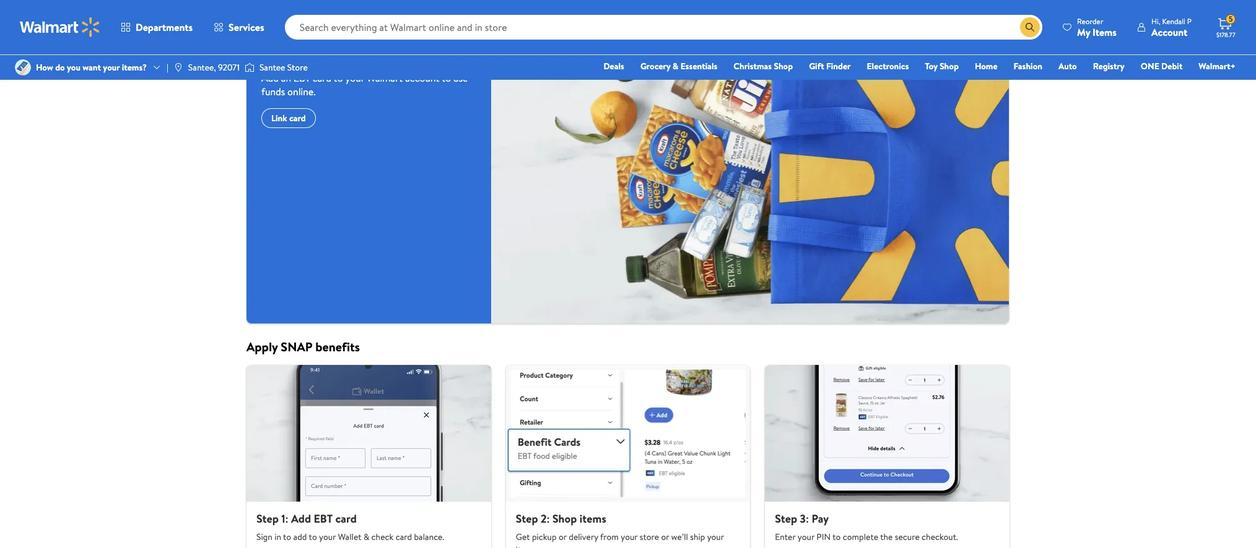 Task type: locate. For each thing, give the bounding box(es) containing it.
account
[[1151, 25, 1187, 39]]

gift finder link
[[803, 59, 856, 73]]

0 horizontal spatial step
[[256, 511, 279, 527]]

card inside snap & ebt cash accepted add an ebt card to your walmart account to use funds online.
[[313, 71, 331, 85]]

1 horizontal spatial step
[[516, 511, 538, 527]]

0 horizontal spatial shop
[[552, 511, 577, 527]]

0 vertical spatial add
[[261, 71, 279, 85]]

2 horizontal spatial &
[[673, 60, 679, 72]]

card right store
[[313, 71, 331, 85]]

use
[[453, 71, 468, 85]]

& right grocery
[[673, 60, 679, 72]]

0 horizontal spatial  image
[[15, 59, 31, 76]]

2 or from the left
[[661, 531, 669, 544]]

registry link
[[1087, 59, 1130, 73]]

santee, 92071
[[188, 61, 240, 74]]

2 horizontal spatial shop
[[940, 60, 959, 72]]

1 vertical spatial snap
[[281, 339, 312, 355]]

apply
[[247, 339, 278, 355]]

deals link
[[598, 59, 630, 73]]

shop right the '2:'
[[552, 511, 577, 527]]

list containing step 1: add ebt card
[[239, 365, 1017, 549]]

0 horizontal spatial &
[[303, 46, 313, 68]]

1 horizontal spatial shop
[[774, 60, 793, 72]]

online.
[[287, 85, 316, 98]]

reorder my items
[[1077, 16, 1117, 39]]

& for grocery
[[673, 60, 679, 72]]

1 horizontal spatial &
[[364, 531, 369, 544]]

add right 1: on the bottom left of the page
[[291, 511, 311, 527]]

snap up an on the top left of the page
[[261, 46, 299, 68]]

balance.
[[414, 531, 444, 544]]

christmas
[[734, 60, 772, 72]]

1 horizontal spatial add
[[291, 511, 311, 527]]

essentials
[[681, 60, 717, 72]]

your left pin
[[798, 531, 814, 544]]

to right add
[[309, 531, 317, 544]]

step inside the 'step 2: shop items get pickup or delivery from your store or we'll ship your items.'
[[516, 511, 538, 527]]

to right pin
[[833, 531, 841, 544]]

list
[[239, 365, 1017, 549]]

& left 'check' at the bottom left of the page
[[364, 531, 369, 544]]

&
[[303, 46, 313, 68], [673, 60, 679, 72], [364, 531, 369, 544]]

or right pickup
[[559, 531, 567, 544]]

 image
[[15, 59, 31, 76], [245, 61, 255, 74]]

add inside snap & ebt cash accepted add an ebt card to your walmart account to use funds online.
[[261, 71, 279, 85]]

or left we'll
[[661, 531, 669, 544]]

search icon image
[[1025, 22, 1035, 32]]

christmas shop
[[734, 60, 793, 72]]

one debit
[[1141, 60, 1183, 72]]

shop
[[774, 60, 793, 72], [940, 60, 959, 72], [552, 511, 577, 527]]

2 horizontal spatial step
[[775, 511, 797, 527]]

apply snap benefits
[[247, 339, 360, 355]]

the
[[880, 531, 893, 544]]

snap
[[261, 46, 299, 68], [281, 339, 312, 355]]

want
[[83, 61, 101, 74]]

step 2: shop items list item
[[498, 365, 758, 549]]

 image
[[173, 63, 183, 72]]

 image for santee store
[[245, 61, 255, 74]]

your inside step 3: pay enter your pin to complete the secure checkout.
[[798, 531, 814, 544]]

one debit link
[[1135, 59, 1188, 73]]

shop right christmas
[[774, 60, 793, 72]]

5 $178.77
[[1216, 14, 1235, 39]]

check
[[371, 531, 393, 544]]

home link
[[969, 59, 1003, 73]]

your
[[103, 61, 120, 74], [345, 71, 364, 85], [319, 531, 336, 544], [621, 531, 638, 544], [707, 531, 724, 544], [798, 531, 814, 544]]

1 horizontal spatial or
[[661, 531, 669, 544]]

1 vertical spatial ebt
[[293, 71, 310, 85]]

link card link
[[261, 108, 316, 128]]

& inside snap & ebt cash accepted add an ebt card to your walmart account to use funds online.
[[303, 46, 313, 68]]

from
[[600, 531, 619, 544]]

fashion
[[1014, 60, 1042, 72]]

3 step from the left
[[775, 511, 797, 527]]

step
[[256, 511, 279, 527], [516, 511, 538, 527], [775, 511, 797, 527]]

your left wallet
[[319, 531, 336, 544]]

shop right toy
[[940, 60, 959, 72]]

card
[[313, 71, 331, 85], [289, 112, 306, 124], [335, 511, 357, 527], [396, 531, 412, 544]]

Walmart Site-Wide search field
[[285, 15, 1042, 40]]

to
[[334, 71, 343, 85], [442, 71, 451, 85], [283, 531, 291, 544], [309, 531, 317, 544], [833, 531, 841, 544]]

store
[[287, 61, 308, 74]]

snap right apply
[[281, 339, 312, 355]]

pin
[[817, 531, 831, 544]]

card right 'check' at the bottom left of the page
[[396, 531, 412, 544]]

to inside step 3: pay enter your pin to complete the secure checkout.
[[833, 531, 841, 544]]

 image right 92071
[[245, 61, 255, 74]]

step left 1: on the bottom left of the page
[[256, 511, 279, 527]]

2 vertical spatial ebt
[[314, 511, 333, 527]]

0 horizontal spatial add
[[261, 71, 279, 85]]

or
[[559, 531, 567, 544], [661, 531, 669, 544]]

1 horizontal spatial  image
[[245, 61, 255, 74]]

 image for how do you want your items?
[[15, 59, 31, 76]]

ebt
[[317, 46, 342, 68], [293, 71, 310, 85], [314, 511, 333, 527]]

we'll
[[671, 531, 688, 544]]

shop for christmas shop
[[774, 60, 793, 72]]

checkout.
[[922, 531, 958, 544]]

& for snap
[[303, 46, 313, 68]]

step for step 3: pay
[[775, 511, 797, 527]]

toy shop
[[925, 60, 959, 72]]

& up online.
[[303, 46, 313, 68]]

step left the '2:'
[[516, 511, 538, 527]]

christmas shop link
[[728, 59, 798, 73]]

ebt left cash
[[317, 46, 342, 68]]

toy
[[925, 60, 938, 72]]

gift finder
[[809, 60, 851, 72]]

add
[[293, 531, 307, 544]]

walmart image
[[20, 17, 100, 37]]

step inside 'step 1: add ebt card sign in to add to your wallet & check card balance.'
[[256, 511, 279, 527]]

shop inside toy shop link
[[940, 60, 959, 72]]

1 vertical spatial add
[[291, 511, 311, 527]]

debit
[[1161, 60, 1183, 72]]

to right online.
[[334, 71, 343, 85]]

complete
[[843, 531, 878, 544]]

2 step from the left
[[516, 511, 538, 527]]

0 horizontal spatial or
[[559, 531, 567, 544]]

1 step from the left
[[256, 511, 279, 527]]

shop inside christmas shop link
[[774, 60, 793, 72]]

step inside step 3: pay enter your pin to complete the secure checkout.
[[775, 511, 797, 527]]

ebt right 1: on the bottom left of the page
[[314, 511, 333, 527]]

walmart
[[367, 71, 403, 85]]

5
[[1229, 14, 1233, 24]]

items.
[[516, 544, 538, 549]]

ebt right an on the top left of the page
[[293, 71, 310, 85]]

secure
[[895, 531, 920, 544]]

 image left how
[[15, 59, 31, 76]]

step left 3:
[[775, 511, 797, 527]]

one
[[1141, 60, 1159, 72]]

electronics
[[867, 60, 909, 72]]

shop for toy shop
[[940, 60, 959, 72]]

do
[[55, 61, 65, 74]]

items
[[1093, 25, 1117, 39]]

link
[[271, 112, 287, 124]]

registry
[[1093, 60, 1125, 72]]

store
[[640, 531, 659, 544]]

add left an on the top left of the page
[[261, 71, 279, 85]]

add
[[261, 71, 279, 85], [291, 511, 311, 527]]

departments
[[136, 20, 193, 34]]

0 vertical spatial snap
[[261, 46, 299, 68]]

your down cash
[[345, 71, 364, 85]]

your right ship
[[707, 531, 724, 544]]

Search search field
[[285, 15, 1042, 40]]



Task type: vqa. For each thing, say whether or not it's contained in the screenshot.
How
yes



Task type: describe. For each thing, give the bounding box(es) containing it.
0 vertical spatial ebt
[[317, 46, 342, 68]]

kendall
[[1162, 16, 1185, 26]]

step 1: add ebt card list item
[[239, 365, 498, 549]]

deals
[[604, 60, 624, 72]]

you
[[67, 61, 80, 74]]

electronics link
[[861, 59, 914, 73]]

link card
[[271, 112, 306, 124]]

how
[[36, 61, 53, 74]]

account
[[405, 71, 439, 85]]

auto link
[[1053, 59, 1082, 73]]

cash
[[346, 46, 374, 68]]

grocery
[[640, 60, 671, 72]]

add inside 'step 1: add ebt card sign in to add to your wallet & check card balance.'
[[291, 511, 311, 527]]

items?
[[122, 61, 147, 74]]

& inside 'step 1: add ebt card sign in to add to your wallet & check card balance.'
[[364, 531, 369, 544]]

my
[[1077, 25, 1090, 39]]

step for step 2: shop items
[[516, 511, 538, 527]]

fashion link
[[1008, 59, 1048, 73]]

services button
[[203, 12, 275, 42]]

your inside snap & ebt cash accepted add an ebt card to your walmart account to use funds online.
[[345, 71, 364, 85]]

wallet
[[338, 531, 361, 544]]

step 3: pay list item
[[758, 365, 1017, 549]]

your right the from at the bottom left of page
[[621, 531, 638, 544]]

pickup
[[532, 531, 557, 544]]

santee,
[[188, 61, 216, 74]]

92071
[[218, 61, 240, 74]]

an
[[281, 71, 291, 85]]

santee store
[[259, 61, 308, 74]]

grocery & essentials link
[[635, 59, 723, 73]]

walmart+ link
[[1193, 59, 1241, 73]]

gift
[[809, 60, 824, 72]]

card right link
[[289, 112, 306, 124]]

how do you want your items?
[[36, 61, 147, 74]]

snap & ebt cash accepted add an ebt card to your walmart account to use funds online.
[[261, 46, 468, 98]]

home
[[975, 60, 998, 72]]

step 1: add ebt card sign in to add to your wallet & check card balance.
[[256, 511, 444, 544]]

get
[[516, 531, 530, 544]]

benefits
[[315, 339, 360, 355]]

finder
[[826, 60, 851, 72]]

step for step 1: add ebt card
[[256, 511, 279, 527]]

walmart+
[[1199, 60, 1236, 72]]

your inside 'step 1: add ebt card sign in to add to your wallet & check card balance.'
[[319, 531, 336, 544]]

hi,
[[1151, 16, 1160, 26]]

hi, kendall p account
[[1151, 16, 1192, 39]]

shop inside the 'step 2: shop items get pickup or delivery from your store or we'll ship your items.'
[[552, 511, 577, 527]]

2:
[[541, 511, 550, 527]]

to left use
[[442, 71, 451, 85]]

card up wallet
[[335, 511, 357, 527]]

accepted
[[378, 46, 437, 68]]

departments button
[[110, 12, 203, 42]]

step 3: pay enter your pin to complete the secure checkout.
[[775, 511, 958, 544]]

ship
[[690, 531, 705, 544]]

1 or from the left
[[559, 531, 567, 544]]

3:
[[800, 511, 809, 527]]

snap inside snap & ebt cash accepted add an ebt card to your walmart account to use funds online.
[[261, 46, 299, 68]]

services
[[229, 20, 264, 34]]

delivery
[[569, 531, 598, 544]]

your right want
[[103, 61, 120, 74]]

toy shop link
[[919, 59, 964, 73]]

auto
[[1059, 60, 1077, 72]]

santee
[[259, 61, 285, 74]]

in
[[274, 531, 281, 544]]

grocery & essentials
[[640, 60, 717, 72]]

sign
[[256, 531, 272, 544]]

pay
[[812, 511, 829, 527]]

$178.77
[[1216, 30, 1235, 39]]

p
[[1187, 16, 1192, 26]]

to right in
[[283, 531, 291, 544]]

1:
[[281, 511, 288, 527]]

ebt inside 'step 1: add ebt card sign in to add to your wallet & check card balance.'
[[314, 511, 333, 527]]

reorder
[[1077, 16, 1103, 26]]

funds
[[261, 85, 285, 98]]

enter
[[775, 531, 796, 544]]

step 2: shop items get pickup or delivery from your store or we'll ship your items.
[[516, 511, 724, 549]]



